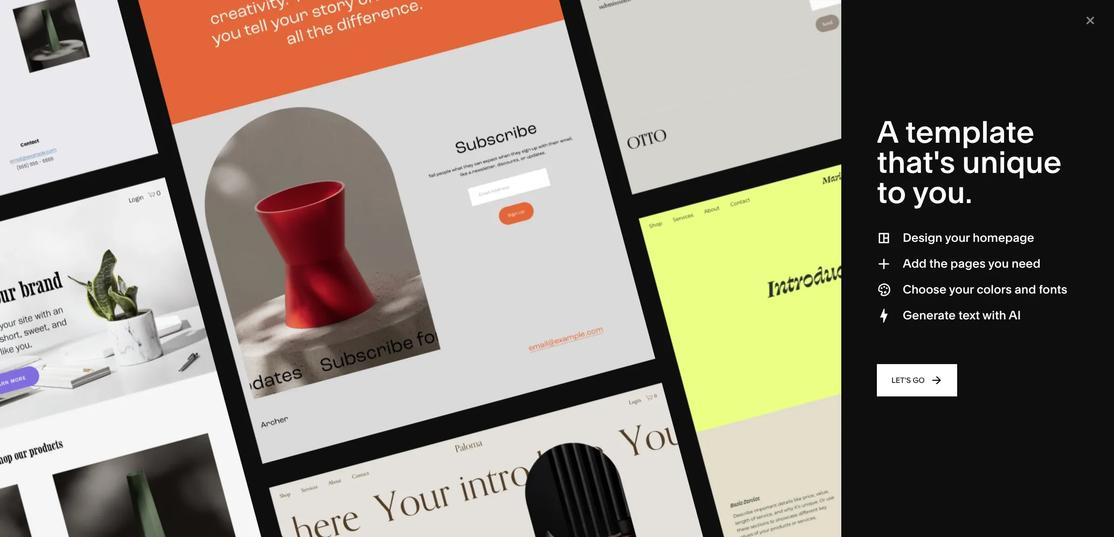 Task type: vqa. For each thing, say whether or not it's contained in the screenshot.
"TRAINING AND SUPPORT" link at top
no



Task type: locate. For each thing, give the bounding box(es) containing it.
1 horizontal spatial design
[[903, 231, 943, 245]]

profits
[[383, 126, 405, 136]]

whether you need a portfolio website, an online store, or a personal blog, you can use squarespace's customizable and responsive website templates to get started.
[[759, 0, 1005, 23]]

personal & cv link
[[201, 158, 262, 168]]

generate text with ai
[[903, 308, 1021, 323]]

1 vertical spatial to
[[877, 174, 906, 211]]

& right "art"
[[214, 110, 219, 120]]

need down the "homepage"
[[1012, 257, 1041, 271]]

3 , from the left
[[346, 234, 348, 245]]

and left fonts
[[1015, 283, 1036, 297]]

(6)
[[337, 234, 346, 245]]

popular
[[606, 234, 635, 245]]

that's
[[877, 144, 955, 181]]

homepage
[[973, 231, 1035, 245]]

cv
[[241, 158, 251, 168]]

1 vertical spatial and
[[1015, 283, 1036, 297]]

whether
[[759, 0, 794, 2]]

0 horizontal spatial with
[[158, 13, 212, 47]]

with
[[158, 13, 212, 47], [983, 308, 1007, 323]]

0 horizontal spatial memberships
[[96, 109, 146, 119]]

a left "portfolio"
[[836, 0, 840, 2]]

0 vertical spatial services
[[360, 94, 391, 103]]

templates left (
[[153, 271, 211, 285]]

1 horizontal spatial need
[[1012, 257, 1041, 271]]

properties
[[477, 158, 513, 168]]

home
[[543, 78, 564, 87]]

services up business
[[360, 94, 391, 103]]

design your homepage
[[903, 231, 1035, 245]]

1 vertical spatial services
[[96, 190, 127, 200]]

0 vertical spatial templates
[[212, 94, 249, 103]]

template
[[92, 235, 125, 245]]

your
[[945, 231, 970, 245], [949, 283, 974, 297]]

page
[[113, 158, 132, 168]]

aue sobol image
[[81, 296, 371, 538]]

1 horizontal spatial template
[[906, 114, 1035, 150]]

1 horizontal spatial memberships
[[282, 234, 335, 245]]

add
[[903, 257, 927, 271]]

& for cv
[[234, 158, 239, 168]]

design
[[220, 110, 246, 120], [903, 231, 943, 245]]

memberships (6) link
[[282, 234, 346, 245]]

pages
[[951, 257, 986, 271]]

a right or
[[991, 0, 996, 2]]

online right the matches
[[164, 234, 189, 245]]

make
[[80, 0, 151, 19]]

health
[[201, 142, 224, 152]]

to left get
[[883, 12, 892, 23]]

ai
[[1009, 308, 1021, 323]]

)
[[231, 271, 235, 285]]

1 vertical spatial with
[[983, 308, 1007, 323]]

template inside 'a template that's unique to you.'
[[906, 114, 1035, 150]]

online down 'yours'
[[96, 77, 120, 87]]

1 vertical spatial store
[[191, 234, 211, 245]]

template
[[210, 0, 326, 19], [906, 114, 1035, 150]]

you left can
[[819, 2, 834, 12]]

memberships down online store
[[96, 109, 146, 119]]

local business link
[[315, 110, 379, 120]]

(
[[214, 271, 218, 285]]

entertainment
[[315, 158, 365, 168]]

health & beauty
[[201, 142, 258, 152]]

rotate image
[[408, 296, 698, 538]]

& right health
[[226, 142, 231, 152]]

0 vertical spatial need
[[813, 0, 834, 2]]

go
[[913, 376, 925, 385]]

0 vertical spatial with
[[158, 13, 212, 47]]

1 vertical spatial template
[[906, 114, 1035, 150]]

, left portfolio at the left of page
[[227, 234, 229, 245]]

141
[[80, 235, 90, 245]]

food link
[[315, 142, 344, 152]]

memberships left (6)
[[282, 234, 335, 245]]

and right or
[[989, 2, 1005, 12]]

1 vertical spatial online
[[164, 234, 189, 245]]

a
[[836, 0, 840, 2], [991, 0, 996, 2]]

any
[[158, 0, 203, 19]]

0 vertical spatial template
[[210, 0, 326, 19]]

website
[[806, 12, 838, 23]]

1 , from the left
[[227, 234, 229, 245]]

your up pages
[[945, 231, 970, 245]]

1 vertical spatial templates
[[153, 271, 211, 285]]

portfolio (35) link
[[231, 234, 278, 245]]

photography
[[201, 126, 247, 136]]

a
[[877, 114, 898, 150]]

your for choose
[[949, 283, 974, 297]]

& left cv
[[234, 158, 239, 168]]

memberships
[[96, 109, 146, 119], [282, 234, 335, 245]]

animals
[[575, 94, 604, 103]]

2 vertical spatial online
[[80, 271, 117, 285]]

all
[[201, 94, 210, 103]]

customizable
[[932, 2, 987, 12]]

need up website
[[813, 0, 834, 2]]

& right home
[[566, 78, 571, 87]]

nature & animals
[[543, 94, 604, 103]]

, left scheduling
[[384, 234, 386, 245]]

2 a from the left
[[991, 0, 996, 2]]

fashion
[[315, 78, 343, 87]]

services down the courses
[[96, 190, 127, 200]]

0 horizontal spatial you
[[796, 0, 811, 2]]

0 vertical spatial store
[[122, 77, 141, 87]]

rotate element
[[408, 296, 698, 538]]

you up website
[[796, 0, 811, 2]]

0 horizontal spatial and
[[989, 2, 1005, 12]]

, right portfolio at the left of page
[[278, 234, 280, 245]]

your up generate text with ai
[[949, 283, 974, 297]]

& left non-
[[358, 126, 363, 136]]

non-
[[365, 126, 383, 136]]

and inside whether you need a portfolio website, an online store, or a personal blog, you can use squarespace's customizable and responsive website templates to get started.
[[989, 2, 1005, 12]]

choose your colors and fonts
[[903, 283, 1068, 297]]

, left blog
[[346, 234, 348, 245]]

online
[[928, 0, 953, 2]]

to left you.
[[877, 174, 906, 211]]

design down all templates link
[[220, 110, 246, 120]]

templates up art & design link
[[212, 94, 249, 103]]

4 , from the left
[[384, 234, 386, 245]]

2 vertical spatial store
[[120, 271, 150, 285]]

0 vertical spatial online
[[96, 77, 120, 87]]

store for online store templates ( 40 )
[[120, 271, 150, 285]]

personal
[[759, 2, 795, 12]]

all templates
[[201, 94, 249, 103]]

text
[[959, 308, 980, 323]]

0 horizontal spatial design
[[220, 110, 246, 120]]

0 horizontal spatial template
[[210, 0, 326, 19]]

0 vertical spatial and
[[989, 2, 1005, 12]]

an
[[916, 0, 926, 2]]

real estate & properties
[[429, 158, 513, 168]]

0 vertical spatial to
[[883, 12, 892, 23]]

& right 'nature'
[[569, 94, 573, 103]]

(50)
[[370, 234, 384, 245]]

online down template at the top left of the page
[[80, 271, 117, 285]]

(18)
[[433, 234, 446, 245]]

1 vertical spatial your
[[949, 283, 974, 297]]

you
[[796, 0, 811, 2], [819, 2, 834, 12], [988, 257, 1009, 271]]

started.
[[909, 12, 941, 23]]

design up add
[[903, 231, 943, 245]]

templates
[[212, 94, 249, 103], [153, 271, 211, 285]]

you up colors
[[988, 257, 1009, 271]]

(35)
[[264, 234, 278, 245]]

0 vertical spatial your
[[945, 231, 970, 245]]

weddings link
[[429, 142, 476, 152]]

0 horizontal spatial a
[[836, 0, 840, 2]]

2 horizontal spatial you
[[988, 257, 1009, 271]]

blog (50) link
[[350, 234, 384, 245]]

1 horizontal spatial a
[[991, 0, 996, 2]]

0 vertical spatial design
[[220, 110, 246, 120]]

& for design
[[214, 110, 219, 120]]

1 horizontal spatial you
[[819, 2, 834, 12]]

0 horizontal spatial need
[[813, 0, 834, 2]]



Task type: describe. For each thing, give the bounding box(es) containing it.
portfolio
[[842, 0, 878, 2]]

0 horizontal spatial services
[[96, 190, 127, 200]]

professional services link
[[315, 94, 401, 103]]

nature
[[543, 94, 567, 103]]

all templates link
[[201, 94, 260, 103]]

estate
[[446, 158, 468, 168]]

online for online store (40) , portfolio (35) , memberships (6) , blog (50) , scheduling (18)
[[164, 234, 189, 245]]

personal
[[201, 158, 232, 168]]

squarespace's
[[870, 2, 930, 12]]

art
[[201, 110, 212, 120]]

store for online store (40) , portfolio (35) , memberships (6) , blog (50) , scheduling (18)
[[191, 234, 211, 245]]

one
[[96, 158, 111, 168]]

yours
[[80, 13, 152, 47]]

one page
[[96, 158, 132, 168]]

to inside whether you need a portfolio website, an online store, or a personal blog, you can use squarespace's customizable and responsive website templates to get started.
[[883, 12, 892, 23]]

matches
[[127, 235, 158, 245]]

responsive
[[759, 12, 804, 23]]

professional services
[[315, 94, 391, 103]]

1 a from the left
[[836, 0, 840, 2]]

add the pages you need
[[903, 257, 1041, 271]]

real
[[429, 158, 444, 168]]

ease.
[[219, 13, 287, 47]]

to inside 'a template that's unique to you.'
[[877, 174, 906, 211]]

home & decor
[[543, 78, 595, 87]]

fashion link
[[315, 78, 354, 87]]

0 vertical spatial memberships
[[96, 109, 146, 119]]

& for decor
[[566, 78, 571, 87]]

(28)
[[670, 234, 684, 245]]

with inside make any template yours with ease.
[[158, 13, 212, 47]]

& for animals
[[569, 94, 573, 103]]

beauty
[[233, 142, 258, 152]]

(40)
[[213, 234, 227, 245]]

real estate & properties link
[[429, 158, 524, 168]]

business
[[336, 110, 368, 120]]

zaatar image
[[735, 296, 1026, 538]]

online store (40) link
[[164, 234, 227, 245]]

entertainment link
[[315, 158, 376, 168]]

photography link
[[201, 126, 258, 136]]

can
[[836, 2, 851, 12]]

1 horizontal spatial templates
[[212, 94, 249, 103]]

& for beauty
[[226, 142, 231, 152]]

choose
[[903, 283, 947, 297]]

fonts
[[1039, 283, 1068, 297]]

unique
[[963, 144, 1062, 181]]

1 vertical spatial design
[[903, 231, 943, 245]]

professional
[[315, 94, 359, 103]]

scheduling
[[388, 234, 431, 245]]

local business
[[315, 110, 368, 120]]

zaatar element
[[735, 296, 1026, 538]]

designs
[[637, 234, 668, 245]]

art & design link
[[201, 110, 256, 120]]

141 template matches
[[80, 235, 158, 245]]

online store (40) , portfolio (35) , memberships (6) , blog (50) , scheduling (18)
[[164, 234, 446, 245]]

community & non-profits
[[315, 126, 405, 136]]

& for non-
[[358, 126, 363, 136]]

popular designs (28) link
[[606, 234, 684, 245]]

store for online store
[[122, 77, 141, 87]]

0 horizontal spatial templates
[[153, 271, 211, 285]]

or
[[980, 0, 989, 2]]

online for online store templates ( 40 )
[[80, 271, 117, 285]]

food
[[315, 142, 334, 152]]

1 vertical spatial need
[[1012, 257, 1041, 271]]

decor
[[573, 78, 595, 87]]

weddings
[[429, 142, 465, 152]]

portfolio
[[231, 234, 263, 245]]

generate
[[903, 308, 956, 323]]

scheduling (18) link
[[388, 234, 446, 245]]

make any template yours with ease.
[[80, 0, 332, 47]]

home & decor link
[[543, 78, 606, 87]]

let's
[[892, 376, 911, 385]]

2 , from the left
[[278, 234, 280, 245]]

store,
[[955, 0, 978, 2]]

1 horizontal spatial with
[[983, 308, 1007, 323]]

online for online store
[[96, 77, 120, 87]]

need inside whether you need a portfolio website, an online store, or a personal blog, you can use squarespace's customizable and responsive website templates to get started.
[[813, 0, 834, 2]]

colors
[[977, 283, 1012, 297]]

1 horizontal spatial and
[[1015, 283, 1036, 297]]

community
[[315, 126, 357, 136]]

online store templates ( 40 )
[[80, 271, 235, 285]]

popular designs (28)
[[606, 234, 684, 245]]

personal & cv
[[201, 158, 251, 168]]

art & design
[[201, 110, 246, 120]]

a template that's unique to you.
[[877, 114, 1062, 211]]

website,
[[879, 0, 914, 2]]

nature & animals link
[[543, 94, 614, 103]]

community & non-profits link
[[315, 126, 416, 136]]

1 horizontal spatial services
[[360, 94, 391, 103]]

blog,
[[797, 2, 817, 12]]

templates
[[840, 12, 881, 23]]

health & beauty link
[[201, 142, 268, 152]]

your for design
[[945, 231, 970, 245]]

get
[[894, 12, 907, 23]]

template inside make any template yours with ease.
[[210, 0, 326, 19]]

aue sobol element
[[81, 296, 371, 538]]

40
[[218, 271, 231, 285]]

& right the estate
[[470, 158, 475, 168]]

type
[[80, 59, 96, 67]]

use
[[853, 2, 868, 12]]

let's go button
[[877, 364, 957, 397]]

you.
[[913, 174, 973, 211]]

1 vertical spatial memberships
[[282, 234, 335, 245]]



